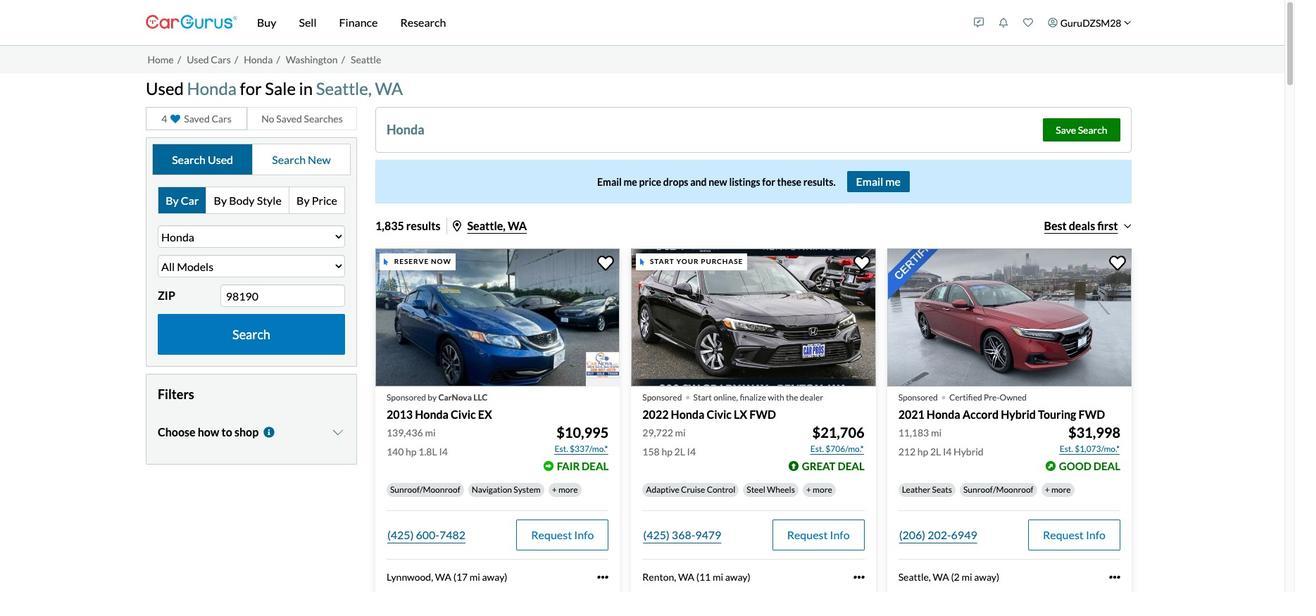 Task type: vqa. For each thing, say whether or not it's contained in the screenshot.
Gray
no



Task type: describe. For each thing, give the bounding box(es) containing it.
heart image
[[171, 114, 181, 124]]

2l for $31,998
[[931, 446, 942, 458]]

no
[[262, 113, 275, 125]]

4
[[161, 113, 167, 125]]

139,436 mi 140 hp 1.8l i4
[[387, 427, 448, 458]]

research button
[[389, 0, 458, 45]]

search new
[[272, 153, 331, 166]]

2013 honda civic ex sedan front-wheel drive 5-speed automatic image
[[376, 249, 620, 387]]

chevron down image inside gurudzsm28 popup button
[[1125, 19, 1132, 26]]

these
[[778, 176, 802, 188]]

great deal
[[803, 460, 865, 473]]

29,722 mi 158 hp 2l i4
[[643, 427, 696, 458]]

finalize
[[740, 392, 767, 403]]

more for $10,995
[[559, 485, 578, 495]]

mouse pointer image
[[640, 259, 645, 266]]

2 saved from the left
[[276, 113, 302, 125]]

choose
[[158, 426, 196, 439]]

info for $10,995
[[574, 528, 594, 542]]

lx
[[734, 408, 748, 421]]

info for $21,706
[[831, 528, 850, 542]]

hp for $31,998
[[918, 446, 929, 458]]

212
[[899, 446, 916, 458]]

pre-
[[984, 392, 1000, 403]]

$1,073/mo.*
[[1076, 444, 1120, 454]]

search new tab
[[253, 145, 350, 175]]

2 sunroof/moonroof from the left
[[964, 485, 1034, 495]]

ellipsis h image for ·
[[1110, 572, 1121, 583]]

deal for $10,995
[[582, 460, 609, 473]]

1 sunroof/moonroof from the left
[[390, 485, 461, 495]]

$706/mo.*
[[826, 444, 864, 454]]

away) for $31,998
[[975, 571, 1000, 583]]

reserve
[[394, 257, 429, 266]]

no saved searches
[[262, 113, 343, 125]]

mi inside 139,436 mi 140 hp 1.8l i4
[[425, 427, 436, 439]]

home
[[148, 53, 174, 65]]

save search
[[1057, 124, 1108, 136]]

$337/mo.*
[[570, 444, 608, 454]]

by car
[[166, 194, 199, 207]]

mi right '(17'
[[470, 571, 481, 583]]

0 vertical spatial used
[[187, 53, 209, 65]]

results.
[[804, 176, 836, 188]]

choose how to shop
[[158, 426, 259, 439]]

deal for $21,706
[[838, 460, 865, 473]]

search button
[[158, 314, 345, 355]]

gurudzsm28 button
[[1041, 3, 1140, 42]]

leather
[[902, 485, 931, 495]]

email for email me
[[857, 175, 884, 188]]

more for $21,706
[[813, 485, 833, 495]]

368-
[[672, 528, 696, 542]]

1 / from the left
[[178, 53, 181, 65]]

good deal
[[1060, 460, 1121, 473]]

crystal black pearl 2022 honda civic lx fwd sedan front-wheel drive continuously variable transmission image
[[632, 249, 876, 387]]

request info button for $31,998
[[1029, 520, 1121, 551]]

search for search
[[233, 327, 271, 343]]

2022
[[643, 408, 669, 421]]

(206) 202-6949
[[900, 528, 978, 542]]

certified
[[950, 392, 983, 403]]

sponsored · start online, finalize with the dealer 2022 honda civic lx fwd
[[643, 383, 824, 421]]

to
[[222, 426, 232, 439]]

now
[[431, 257, 452, 266]]

1,835 results
[[376, 219, 441, 233]]

away) for $21,706
[[726, 571, 751, 583]]

finance button
[[328, 0, 389, 45]]

158
[[643, 446, 660, 458]]

mi inside 11,183 mi 212 hp 2l i4 hybrid
[[932, 427, 942, 439]]

9479
[[696, 528, 722, 542]]

(425) 368-9479
[[644, 528, 722, 542]]

wa down seattle
[[375, 78, 403, 98]]

by for by price
[[297, 194, 310, 207]]

accord
[[963, 408, 999, 421]]

$21,706
[[813, 424, 865, 441]]

tab list for no saved searches
[[152, 144, 351, 176]]

seats
[[933, 485, 953, 495]]

info circle image
[[262, 427, 276, 439]]

email me
[[857, 175, 901, 188]]

+ for $21,706
[[807, 485, 812, 495]]

washington link
[[286, 53, 338, 65]]

deal for $31,998
[[1094, 460, 1121, 473]]

request for $21,706
[[788, 528, 828, 542]]

29,722
[[643, 427, 674, 439]]

· for $31,998
[[941, 383, 947, 408]]

fwd inside sponsored · start online, finalize with the dealer 2022 honda civic lx fwd
[[750, 408, 777, 421]]

save
[[1057, 124, 1077, 136]]

1 saved from the left
[[184, 113, 210, 125]]

adaptive cruise control
[[646, 485, 736, 495]]

home / used cars / honda / washington / seattle
[[148, 53, 381, 65]]

hp for $21,706
[[662, 446, 673, 458]]

civic inside sponsored · start online, finalize with the dealer 2022 honda civic lx fwd
[[707, 408, 732, 421]]

by
[[428, 392, 437, 403]]

your
[[677, 257, 699, 266]]

(425) 368-9479 button
[[643, 520, 723, 551]]

carnova llc image
[[586, 352, 620, 387]]

buy button
[[246, 0, 288, 45]]

results
[[406, 219, 441, 233]]

request info for $10,995
[[532, 528, 594, 542]]

search used
[[172, 153, 233, 166]]

ZIP telephone field
[[220, 285, 345, 307]]

and
[[691, 176, 707, 188]]

shop
[[235, 426, 259, 439]]

menu bar containing buy
[[237, 0, 967, 45]]

save search button
[[1044, 119, 1121, 142]]

listings
[[730, 176, 761, 188]]

style
[[257, 194, 282, 207]]

(2
[[952, 571, 960, 583]]

choose how to shop button
[[158, 415, 345, 451]]

mouse pointer image
[[384, 259, 389, 266]]

ellipsis h image
[[854, 572, 865, 583]]

online,
[[714, 392, 739, 403]]

chevron down image inside choose how to shop "dropdown button"
[[332, 427, 345, 439]]

request info button for $10,995
[[517, 520, 609, 551]]

sponsored for $10,995
[[387, 392, 426, 403]]

hp for $10,995
[[406, 446, 417, 458]]

email me price drops and new listings for these results.
[[598, 176, 836, 188]]

how
[[198, 426, 220, 439]]

dealer
[[800, 392, 824, 403]]

0 vertical spatial cars
[[211, 53, 231, 65]]

research
[[401, 16, 446, 29]]

the
[[786, 392, 799, 403]]

request info button for $21,706
[[773, 520, 865, 551]]

request for $10,995
[[532, 528, 572, 542]]

i4 for $10,995
[[439, 446, 448, 458]]

honda inside sponsored by carnova llc 2013 honda civic ex
[[415, 408, 449, 421]]

search for search used
[[172, 153, 206, 166]]

i4 for $21,706
[[688, 446, 696, 458]]

sponsored for $21,706
[[643, 392, 682, 403]]

sell
[[299, 16, 317, 29]]

(206) 202-6949 button
[[899, 520, 979, 551]]

control
[[707, 485, 736, 495]]

honda inside sponsored · start online, finalize with the dealer 2022 honda civic lx fwd
[[671, 408, 705, 421]]

filters
[[158, 387, 194, 402]]

body
[[229, 194, 255, 207]]



Task type: locate. For each thing, give the bounding box(es) containing it.
seattle,
[[316, 78, 372, 98], [468, 219, 506, 233], [899, 571, 932, 583]]

0 vertical spatial start
[[650, 257, 675, 266]]

1 deal from the left
[[582, 460, 609, 473]]

email left price
[[598, 176, 622, 188]]

+ for $31,998
[[1046, 485, 1050, 495]]

lynnwood, wa (17 mi away)
[[387, 571, 508, 583]]

3 + from the left
[[1046, 485, 1050, 495]]

deal down $1,073/mo.* on the bottom right of the page
[[1094, 460, 1121, 473]]

lynnwood,
[[387, 571, 434, 583]]

1 horizontal spatial email
[[857, 175, 884, 188]]

2 + from the left
[[807, 485, 812, 495]]

est. for $10,995
[[555, 444, 569, 454]]

est. $1,073/mo.* button
[[1060, 442, 1121, 457]]

civic
[[451, 408, 476, 421], [707, 408, 732, 421]]

good
[[1060, 460, 1092, 473]]

civic down online,
[[707, 408, 732, 421]]

(425) inside button
[[644, 528, 670, 542]]

0 horizontal spatial sunroof/moonroof
[[390, 485, 461, 495]]

3 request info button from the left
[[1029, 520, 1121, 551]]

(425) inside button
[[388, 528, 414, 542]]

ellipsis h image
[[598, 572, 609, 583], [1110, 572, 1121, 583]]

sponsored up 2021
[[899, 392, 938, 403]]

ellipsis h image for carnova llc
[[598, 572, 609, 583]]

2 + more from the left
[[807, 485, 833, 495]]

3 / from the left
[[277, 53, 280, 65]]

est. up 'good'
[[1060, 444, 1074, 454]]

by car tab
[[159, 188, 207, 214]]

request for $31,998
[[1044, 528, 1084, 542]]

1 vertical spatial chevron down image
[[332, 427, 345, 439]]

2 request from the left
[[788, 528, 828, 542]]

wa right map marker alt 'image'
[[508, 219, 527, 233]]

more for $31,998
[[1052, 485, 1072, 495]]

· inside sponsored · start online, finalize with the dealer 2022 honda civic lx fwd
[[685, 383, 691, 408]]

navigation system
[[472, 485, 541, 495]]

mi right 11,183
[[932, 427, 942, 439]]

add a car review image
[[975, 18, 985, 27]]

+ more down 'good'
[[1046, 485, 1072, 495]]

fair
[[557, 460, 580, 473]]

search right save on the right of page
[[1079, 124, 1108, 136]]

i4 inside 29,722 mi 158 hp 2l i4
[[688, 446, 696, 458]]

$21,706 est. $706/mo.*
[[811, 424, 865, 454]]

est. inside $10,995 est. $337/mo.*
[[555, 444, 569, 454]]

navigation
[[472, 485, 512, 495]]

1 horizontal spatial ellipsis h image
[[1110, 572, 1121, 583]]

saved
[[184, 113, 210, 125], [276, 113, 302, 125]]

by body style tab
[[207, 188, 290, 214]]

2 sponsored from the left
[[643, 392, 682, 403]]

chevron down image right gurudzsm28
[[1125, 19, 1132, 26]]

request info down wheels in the bottom right of the page
[[788, 528, 850, 542]]

1 vertical spatial hybrid
[[954, 446, 984, 458]]

used right home link
[[187, 53, 209, 65]]

3 i4 from the left
[[944, 446, 952, 458]]

search inside tab
[[172, 153, 206, 166]]

email for email me price drops and new listings for these results.
[[598, 176, 622, 188]]

fwd
[[750, 408, 777, 421], [1079, 408, 1106, 421]]

140
[[387, 446, 404, 458]]

1 request from the left
[[532, 528, 572, 542]]

· for $21,706
[[685, 383, 691, 408]]

search inside button
[[1079, 124, 1108, 136]]

2 fwd from the left
[[1079, 408, 1106, 421]]

1 (425) from the left
[[388, 528, 414, 542]]

1 hp from the left
[[406, 446, 417, 458]]

· right 2022
[[685, 383, 691, 408]]

0 horizontal spatial 2l
[[675, 446, 686, 458]]

0 horizontal spatial hybrid
[[954, 446, 984, 458]]

adaptive
[[646, 485, 680, 495]]

request info down 'good'
[[1044, 528, 1106, 542]]

tab list containing search used
[[152, 144, 351, 176]]

seattle, wa
[[468, 219, 527, 233]]

more
[[559, 485, 578, 495], [813, 485, 833, 495], [1052, 485, 1072, 495]]

2 (425) from the left
[[644, 528, 670, 542]]

honda inside sponsored · certified pre-owned 2021 honda accord hybrid touring fwd
[[927, 408, 961, 421]]

/ left honda link
[[235, 53, 238, 65]]

0 horizontal spatial request
[[532, 528, 572, 542]]

0 horizontal spatial ellipsis h image
[[598, 572, 609, 583]]

0 horizontal spatial (425)
[[388, 528, 414, 542]]

2 more from the left
[[813, 485, 833, 495]]

buy
[[257, 16, 277, 29]]

2 i4 from the left
[[688, 446, 696, 458]]

saved right no
[[276, 113, 302, 125]]

(206)
[[900, 528, 926, 542]]

away) right '(17'
[[482, 571, 508, 583]]

/ right home link
[[178, 53, 181, 65]]

hybrid inside 11,183 mi 212 hp 2l i4 hybrid
[[954, 446, 984, 458]]

llc
[[474, 392, 488, 403]]

2 away) from the left
[[726, 571, 751, 583]]

1 horizontal spatial est.
[[811, 444, 825, 454]]

2 request info from the left
[[788, 528, 850, 542]]

2 horizontal spatial +
[[1046, 485, 1050, 495]]

0 horizontal spatial chevron down image
[[332, 427, 345, 439]]

menu bar
[[237, 0, 967, 45]]

2 horizontal spatial by
[[297, 194, 310, 207]]

0 horizontal spatial +
[[552, 485, 557, 495]]

by left price
[[297, 194, 310, 207]]

with
[[768, 392, 785, 403]]

0 horizontal spatial request info
[[532, 528, 594, 542]]

wheels
[[767, 485, 796, 495]]

mi right 29,722
[[676, 427, 686, 439]]

0 horizontal spatial email
[[598, 176, 622, 188]]

start inside sponsored · start online, finalize with the dealer 2022 honda civic lx fwd
[[694, 392, 712, 403]]

hp inside 29,722 mi 158 hp 2l i4
[[662, 446, 673, 458]]

price
[[640, 176, 662, 188]]

carnova
[[439, 392, 472, 403]]

1 horizontal spatial request
[[788, 528, 828, 542]]

0 vertical spatial for
[[240, 78, 262, 98]]

search used tab
[[153, 145, 253, 175]]

1 horizontal spatial +
[[807, 485, 812, 495]]

0 horizontal spatial est.
[[555, 444, 569, 454]]

seattle, wa (2 mi away)
[[899, 571, 1000, 583]]

ex
[[478, 408, 492, 421]]

sponsored up 2013
[[387, 392, 426, 403]]

purchase
[[701, 257, 744, 266]]

chevron down image
[[1125, 19, 1132, 26], [332, 427, 345, 439]]

(425) left '600-'
[[388, 528, 414, 542]]

sunroof/moonroof down 1.8l
[[390, 485, 461, 495]]

honda
[[244, 53, 273, 65], [187, 78, 237, 98], [387, 122, 425, 138], [415, 408, 449, 421], [671, 408, 705, 421], [927, 408, 961, 421]]

2 by from the left
[[214, 194, 227, 207]]

2l right 158 in the bottom of the page
[[675, 446, 686, 458]]

sponsored for $31,998
[[899, 392, 938, 403]]

1 horizontal spatial more
[[813, 485, 833, 495]]

1 vertical spatial used
[[146, 78, 184, 98]]

owned
[[1000, 392, 1027, 403]]

0 vertical spatial tab list
[[152, 144, 351, 176]]

1 civic from the left
[[451, 408, 476, 421]]

+ more for $31,998
[[1046, 485, 1072, 495]]

map marker alt image
[[453, 221, 461, 232]]

sponsored inside sponsored · start online, finalize with the dealer 2022 honda civic lx fwd
[[643, 392, 682, 403]]

by for by car
[[166, 194, 179, 207]]

mi up 1.8l
[[425, 427, 436, 439]]

2 horizontal spatial request info button
[[1029, 520, 1121, 551]]

email me button
[[847, 171, 910, 193]]

7482
[[440, 528, 466, 542]]

search left 'new'
[[272, 153, 306, 166]]

me inside button
[[886, 175, 901, 188]]

sponsored by carnova llc 2013 honda civic ex
[[387, 392, 492, 421]]

3 deal from the left
[[1094, 460, 1121, 473]]

· inside sponsored · certified pre-owned 2021 honda accord hybrid touring fwd
[[941, 383, 947, 408]]

start your purchase
[[650, 257, 744, 266]]

2 hp from the left
[[662, 446, 673, 458]]

by price
[[297, 194, 337, 207]]

0 horizontal spatial info
[[574, 528, 594, 542]]

1 vertical spatial tab list
[[158, 187, 345, 214]]

request down "system"
[[532, 528, 572, 542]]

est. inside $31,998 est. $1,073/mo.*
[[1060, 444, 1074, 454]]

request down 'good'
[[1044, 528, 1084, 542]]

search up car
[[172, 153, 206, 166]]

seattle, for seattle, wa (2 mi away)
[[899, 571, 932, 583]]

info down fair deal
[[574, 528, 594, 542]]

2 / from the left
[[235, 53, 238, 65]]

me for email me price drops and new listings for these results.
[[624, 176, 638, 188]]

1 vertical spatial cars
[[212, 113, 232, 125]]

chevron down image left 139,436
[[332, 427, 345, 439]]

request info button down 'good'
[[1029, 520, 1121, 551]]

1 horizontal spatial by
[[214, 194, 227, 207]]

0 horizontal spatial ·
[[685, 383, 691, 408]]

for left these
[[763, 176, 776, 188]]

1 by from the left
[[166, 194, 179, 207]]

used honda for sale in seattle, wa
[[146, 78, 403, 98]]

$31,998 est. $1,073/mo.*
[[1060, 424, 1121, 454]]

cars left honda link
[[211, 53, 231, 65]]

mi right (2
[[962, 571, 973, 583]]

sell button
[[288, 0, 328, 45]]

0 horizontal spatial i4
[[439, 446, 448, 458]]

hp right '140'
[[406, 446, 417, 458]]

0 horizontal spatial away)
[[482, 571, 508, 583]]

+ more for $10,995
[[552, 485, 578, 495]]

mi inside 29,722 mi 158 hp 2l i4
[[676, 427, 686, 439]]

2 horizontal spatial i4
[[944, 446, 952, 458]]

touring
[[1039, 408, 1077, 421]]

email inside button
[[857, 175, 884, 188]]

sponsored inside sponsored by carnova llc 2013 honda civic ex
[[387, 392, 426, 403]]

by left car
[[166, 194, 179, 207]]

202-
[[928, 528, 952, 542]]

3 info from the left
[[1087, 528, 1106, 542]]

1 · from the left
[[685, 383, 691, 408]]

· left certified
[[941, 383, 947, 408]]

by for by body style
[[214, 194, 227, 207]]

cargurus logo homepage link image
[[146, 2, 237, 43]]

price
[[312, 194, 337, 207]]

1 + from the left
[[552, 485, 557, 495]]

3 by from the left
[[297, 194, 310, 207]]

0 horizontal spatial deal
[[582, 460, 609, 473]]

in
[[299, 78, 313, 98]]

2 info from the left
[[831, 528, 850, 542]]

/ left seattle
[[342, 53, 345, 65]]

2 · from the left
[[941, 383, 947, 408]]

1 horizontal spatial fwd
[[1079, 408, 1106, 421]]

1 est. from the left
[[555, 444, 569, 454]]

search
[[1079, 124, 1108, 136], [172, 153, 206, 166], [272, 153, 306, 166], [233, 327, 271, 343]]

2 horizontal spatial sponsored
[[899, 392, 938, 403]]

(17
[[454, 571, 468, 583]]

wa for $21,706
[[679, 571, 695, 583]]

i4 inside 139,436 mi 140 hp 1.8l i4
[[439, 446, 448, 458]]

0 vertical spatial hybrid
[[1002, 408, 1037, 421]]

open notifications image
[[999, 18, 1009, 27]]

1 horizontal spatial hybrid
[[1002, 408, 1037, 421]]

i4 up seats
[[944, 446, 952, 458]]

i4
[[439, 446, 448, 458], [688, 446, 696, 458], [944, 446, 952, 458]]

est. up great
[[811, 444, 825, 454]]

wa for $31,998
[[933, 571, 950, 583]]

est. inside $21,706 est. $706/mo.*
[[811, 444, 825, 454]]

request info button
[[517, 520, 609, 551], [773, 520, 865, 551], [1029, 520, 1121, 551]]

more down 'good'
[[1052, 485, 1072, 495]]

washington
[[286, 53, 338, 65]]

3 more from the left
[[1052, 485, 1072, 495]]

seattle, for seattle, wa
[[468, 219, 506, 233]]

hybrid down accord
[[954, 446, 984, 458]]

renton, wa (11 mi away)
[[643, 571, 751, 583]]

est. up fair
[[555, 444, 569, 454]]

hp inside 139,436 mi 140 hp 1.8l i4
[[406, 446, 417, 458]]

hp right 158 in the bottom of the page
[[662, 446, 673, 458]]

cars up search used
[[212, 113, 232, 125]]

steel wheels
[[747, 485, 796, 495]]

1 horizontal spatial away)
[[726, 571, 751, 583]]

search for search new
[[272, 153, 306, 166]]

deal
[[582, 460, 609, 473], [838, 460, 865, 473], [1094, 460, 1121, 473]]

2 horizontal spatial info
[[1087, 528, 1106, 542]]

info down great deal
[[831, 528, 850, 542]]

mi
[[425, 427, 436, 439], [676, 427, 686, 439], [932, 427, 942, 439], [470, 571, 481, 583], [713, 571, 724, 583], [962, 571, 973, 583]]

wa left (11
[[679, 571, 695, 583]]

wa for $10,995
[[435, 571, 452, 583]]

tab list containing by car
[[158, 187, 345, 214]]

2 2l from the left
[[931, 446, 942, 458]]

0 horizontal spatial more
[[559, 485, 578, 495]]

for left sale
[[240, 78, 262, 98]]

request info button down "system"
[[517, 520, 609, 551]]

used down the 'saved cars' at the left top of the page
[[208, 153, 233, 166]]

sponsored up 2022
[[643, 392, 682, 403]]

away) right (2
[[975, 571, 1000, 583]]

by
[[166, 194, 179, 207], [214, 194, 227, 207], [297, 194, 310, 207]]

seattle
[[351, 53, 381, 65]]

fwd down finalize on the right
[[750, 408, 777, 421]]

start left online,
[[694, 392, 712, 403]]

saved cars image
[[1024, 18, 1034, 27]]

info down good deal
[[1087, 528, 1106, 542]]

i4 up the adaptive cruise control
[[688, 446, 696, 458]]

request info down "system"
[[532, 528, 594, 542]]

0 vertical spatial seattle,
[[316, 78, 372, 98]]

600-
[[416, 528, 440, 542]]

i4 for $31,998
[[944, 446, 952, 458]]

1 request info from the left
[[532, 528, 594, 542]]

saved right heart icon
[[184, 113, 210, 125]]

0 horizontal spatial civic
[[451, 408, 476, 421]]

0 horizontal spatial hp
[[406, 446, 417, 458]]

i4 right 1.8l
[[439, 446, 448, 458]]

est. for $31,998
[[1060, 444, 1074, 454]]

finance
[[339, 16, 378, 29]]

cruise
[[681, 485, 706, 495]]

+ for $10,995
[[552, 485, 557, 495]]

mi right (11
[[713, 571, 724, 583]]

away) for $10,995
[[482, 571, 508, 583]]

2021
[[899, 408, 925, 421]]

tab list for search new
[[158, 187, 345, 214]]

0 horizontal spatial seattle,
[[316, 78, 372, 98]]

sponsored inside sponsored · certified pre-owned 2021 honda accord hybrid touring fwd
[[899, 392, 938, 403]]

3 request info from the left
[[1044, 528, 1106, 542]]

hybrid inside sponsored · certified pre-owned 2021 honda accord hybrid touring fwd
[[1002, 408, 1037, 421]]

1 away) from the left
[[482, 571, 508, 583]]

3 + more from the left
[[1046, 485, 1072, 495]]

2 civic from the left
[[707, 408, 732, 421]]

1 request info button from the left
[[517, 520, 609, 551]]

request
[[532, 528, 572, 542], [788, 528, 828, 542], [1044, 528, 1084, 542]]

wa left '(17'
[[435, 571, 452, 583]]

email right results.
[[857, 175, 884, 188]]

request info for $31,998
[[1044, 528, 1106, 542]]

away) right (11
[[726, 571, 751, 583]]

deal down $337/mo.*
[[582, 460, 609, 473]]

search down zip telephone field
[[233, 327, 271, 343]]

0 horizontal spatial start
[[650, 257, 675, 266]]

1 horizontal spatial request info
[[788, 528, 850, 542]]

tab list
[[152, 144, 351, 176], [158, 187, 345, 214]]

request info button up ellipsis h image
[[773, 520, 865, 551]]

1 horizontal spatial civic
[[707, 408, 732, 421]]

1 info from the left
[[574, 528, 594, 542]]

start right mouse pointer image
[[650, 257, 675, 266]]

search inside tab
[[272, 153, 306, 166]]

2 ellipsis h image from the left
[[1110, 572, 1121, 583]]

1 sponsored from the left
[[387, 392, 426, 403]]

1 horizontal spatial hp
[[662, 446, 673, 458]]

1 horizontal spatial ·
[[941, 383, 947, 408]]

2l right the 212
[[931, 446, 942, 458]]

0 horizontal spatial saved
[[184, 113, 210, 125]]

1 ellipsis h image from the left
[[598, 572, 609, 583]]

2 horizontal spatial est.
[[1060, 444, 1074, 454]]

1 vertical spatial start
[[694, 392, 712, 403]]

1 vertical spatial for
[[763, 176, 776, 188]]

used inside tab
[[208, 153, 233, 166]]

hybrid down owned
[[1002, 408, 1037, 421]]

2 deal from the left
[[838, 460, 865, 473]]

1 horizontal spatial (425)
[[644, 528, 670, 542]]

2 horizontal spatial request info
[[1044, 528, 1106, 542]]

2 horizontal spatial away)
[[975, 571, 1000, 583]]

drops
[[664, 176, 689, 188]]

1 horizontal spatial for
[[763, 176, 776, 188]]

by left body
[[214, 194, 227, 207]]

1 horizontal spatial i4
[[688, 446, 696, 458]]

more down fair
[[559, 485, 578, 495]]

1 horizontal spatial saved
[[276, 113, 302, 125]]

2 vertical spatial used
[[208, 153, 233, 166]]

0 horizontal spatial request info button
[[517, 520, 609, 551]]

$10,995
[[557, 424, 609, 441]]

2l inside 29,722 mi 158 hp 2l i4
[[675, 446, 686, 458]]

more down great
[[813, 485, 833, 495]]

leather seats
[[902, 485, 953, 495]]

seattle, left (2
[[899, 571, 932, 583]]

$31,998
[[1069, 424, 1121, 441]]

1 + more from the left
[[552, 485, 578, 495]]

0 horizontal spatial me
[[624, 176, 638, 188]]

1 horizontal spatial deal
[[838, 460, 865, 473]]

by price tab
[[290, 188, 345, 214]]

1 horizontal spatial sponsored
[[643, 392, 682, 403]]

4 / from the left
[[342, 53, 345, 65]]

request down wheels in the bottom right of the page
[[788, 528, 828, 542]]

honda link
[[244, 53, 273, 65]]

used down home link
[[146, 78, 184, 98]]

0 horizontal spatial sponsored
[[387, 392, 426, 403]]

(425) left 368-
[[644, 528, 670, 542]]

new
[[709, 176, 728, 188]]

(425) for ·
[[644, 528, 670, 542]]

hp inside 11,183 mi 212 hp 2l i4 hybrid
[[918, 446, 929, 458]]

0 vertical spatial chevron down image
[[1125, 19, 1132, 26]]

3 request from the left
[[1044, 528, 1084, 542]]

2 horizontal spatial + more
[[1046, 485, 1072, 495]]

3 away) from the left
[[975, 571, 1000, 583]]

search inside button
[[233, 327, 271, 343]]

0 horizontal spatial + more
[[552, 485, 578, 495]]

1 horizontal spatial 2l
[[931, 446, 942, 458]]

civic down carnova
[[451, 408, 476, 421]]

2l inside 11,183 mi 212 hp 2l i4 hybrid
[[931, 446, 942, 458]]

0 horizontal spatial by
[[166, 194, 179, 207]]

i4 inside 11,183 mi 212 hp 2l i4 hybrid
[[944, 446, 952, 458]]

gurudzsm28 menu item
[[1041, 3, 1140, 42]]

/ right honda link
[[277, 53, 280, 65]]

info for $31,998
[[1087, 528, 1106, 542]]

2 request info button from the left
[[773, 520, 865, 551]]

est. for $21,706
[[811, 444, 825, 454]]

1 horizontal spatial sunroof/moonroof
[[964, 485, 1034, 495]]

sale
[[265, 78, 296, 98]]

2 horizontal spatial hp
[[918, 446, 929, 458]]

1 horizontal spatial request info button
[[773, 520, 865, 551]]

sunroof/moonroof right seats
[[964, 485, 1034, 495]]

zip
[[158, 289, 175, 303]]

1 2l from the left
[[675, 446, 686, 458]]

user icon image
[[1049, 18, 1059, 27]]

3 hp from the left
[[918, 446, 929, 458]]

$10,995 est. $337/mo.*
[[555, 424, 609, 454]]

1 fwd from the left
[[750, 408, 777, 421]]

radiant red metallic 2021 honda accord hybrid touring fwd sedan front-wheel drive continuously variable transmission image
[[888, 249, 1132, 387]]

fwd inside sponsored · certified pre-owned 2021 honda accord hybrid touring fwd
[[1079, 408, 1106, 421]]

civic inside sponsored by carnova llc 2013 honda civic ex
[[451, 408, 476, 421]]

1 horizontal spatial chevron down image
[[1125, 19, 1132, 26]]

request info for $21,706
[[788, 528, 850, 542]]

1 horizontal spatial seattle,
[[468, 219, 506, 233]]

1 horizontal spatial info
[[831, 528, 850, 542]]

2 horizontal spatial deal
[[1094, 460, 1121, 473]]

0 horizontal spatial fwd
[[750, 408, 777, 421]]

gurudzsm28 menu
[[967, 3, 1140, 42]]

seattle, right map marker alt 'image'
[[468, 219, 506, 233]]

1 horizontal spatial + more
[[807, 485, 833, 495]]

wa left (2
[[933, 571, 950, 583]]

fwd up $31,998
[[1079, 408, 1106, 421]]

1 vertical spatial seattle,
[[468, 219, 506, 233]]

2 horizontal spatial more
[[1052, 485, 1072, 495]]

deal down $706/mo.*
[[838, 460, 865, 473]]

3 sponsored from the left
[[899, 392, 938, 403]]

1,835
[[376, 219, 404, 233]]

1 horizontal spatial start
[[694, 392, 712, 403]]

2 vertical spatial seattle,
[[899, 571, 932, 583]]

2013
[[387, 408, 413, 421]]

+ more down fair
[[552, 485, 578, 495]]

0 horizontal spatial for
[[240, 78, 262, 98]]

2l for $21,706
[[675, 446, 686, 458]]

2 horizontal spatial seattle,
[[899, 571, 932, 583]]

1 horizontal spatial me
[[886, 175, 901, 188]]

searches
[[304, 113, 343, 125]]

hp right the 212
[[918, 446, 929, 458]]

seattle, down seattle
[[316, 78, 372, 98]]

1 more from the left
[[559, 485, 578, 495]]

(425) for by
[[388, 528, 414, 542]]

+ more for $21,706
[[807, 485, 833, 495]]

renton,
[[643, 571, 677, 583]]

1 i4 from the left
[[439, 446, 448, 458]]

me for email me
[[886, 175, 901, 188]]

3 est. from the left
[[1060, 444, 1074, 454]]

+ more down great
[[807, 485, 833, 495]]

sunroof/moonroof
[[390, 485, 461, 495], [964, 485, 1034, 495]]

2 horizontal spatial request
[[1044, 528, 1084, 542]]

2 est. from the left
[[811, 444, 825, 454]]



